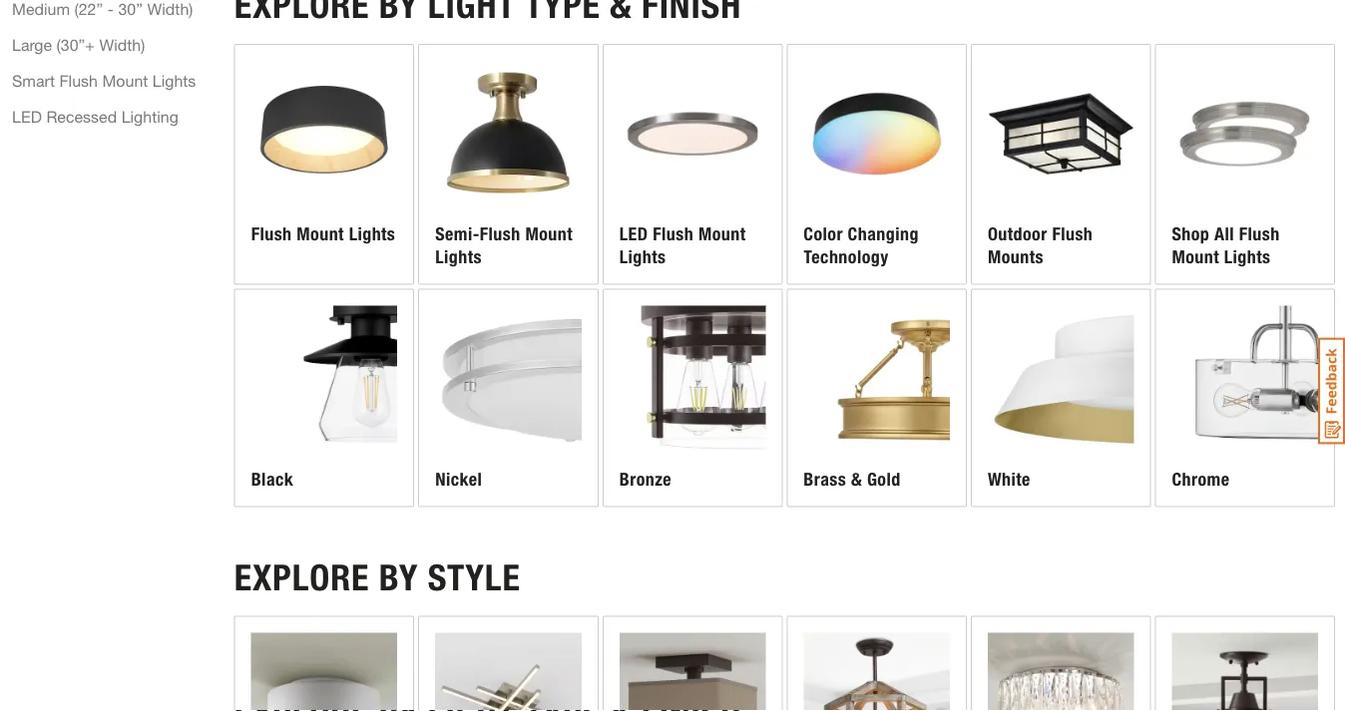 Task type: describe. For each thing, give the bounding box(es) containing it.
smart flush mount lights link
[[12, 69, 196, 93]]

bronze link
[[604, 290, 782, 506]]

image for classic image
[[620, 633, 766, 712]]

shop all flush mount lights link
[[1156, 45, 1334, 284]]

image for glam image
[[988, 633, 1134, 712]]

led for led recessed lighting
[[12, 107, 42, 126]]

led recessed lighting link
[[12, 105, 179, 129]]

flush for led
[[653, 223, 694, 245]]

lighting
[[121, 107, 179, 126]]

brass & gold
[[804, 468, 901, 490]]

color
[[804, 223, 843, 245]]

large (30"+ width) link
[[12, 33, 145, 57]]

mount for smart
[[102, 71, 148, 90]]

mounts
[[988, 246, 1044, 267]]

image for outdoor flush mounts image
[[988, 61, 1134, 207]]

image for rustic image
[[804, 633, 950, 712]]

smart flush mount lights
[[12, 71, 196, 90]]

led recessed lighting
[[12, 107, 179, 126]]

image for white image
[[988, 306, 1134, 452]]

mount for semi-
[[525, 223, 573, 245]]

shop
[[1172, 223, 1210, 245]]

mount for led
[[699, 223, 746, 245]]

feedback link image
[[1318, 337, 1345, 445]]

lights for smart flush mount lights
[[153, 71, 196, 90]]

chrome
[[1172, 468, 1230, 490]]

flush mount lights
[[251, 223, 396, 245]]

explore
[[234, 556, 370, 599]]

image for nickel image
[[435, 306, 582, 452]]

image for led flush mount lights image
[[620, 61, 766, 207]]

width)
[[99, 35, 145, 54]]

lights for led flush mount lights
[[620, 246, 666, 267]]

black link
[[235, 290, 413, 506]]

chrome link
[[1156, 290, 1334, 506]]

image for chrome image
[[1172, 306, 1318, 452]]

shop all flush mount lights
[[1172, 223, 1280, 267]]

by
[[379, 556, 419, 599]]

flush for outdoor
[[1052, 223, 1093, 245]]

black
[[251, 468, 294, 490]]



Task type: vqa. For each thing, say whether or not it's contained in the screenshot.
"Semi-Flush Mount Lights"
yes



Task type: locate. For each thing, give the bounding box(es) containing it.
image for flush mount lights image
[[251, 61, 397, 207]]

mount inside led flush mount lights
[[699, 223, 746, 245]]

image for modern image
[[435, 633, 582, 712]]

flush
[[59, 71, 98, 90], [251, 223, 292, 245], [480, 223, 521, 245], [653, 223, 694, 245], [1052, 223, 1093, 245], [1239, 223, 1280, 245]]

recessed
[[46, 107, 117, 126]]

outdoor
[[988, 223, 1048, 245]]

semi-flush mount lights link
[[419, 45, 598, 284]]

0 vertical spatial led
[[12, 107, 42, 126]]

smart
[[12, 71, 55, 90]]

image for bronze image
[[620, 306, 766, 452]]

&
[[851, 468, 862, 490]]

white
[[988, 468, 1031, 490]]

flush inside semi-flush mount lights
[[480, 223, 521, 245]]

flush for semi-
[[480, 223, 521, 245]]

lights inside led flush mount lights
[[620, 246, 666, 267]]

flush inside 'shop all flush mount lights'
[[1239, 223, 1280, 245]]

color changing technology link
[[788, 45, 966, 284]]

gold
[[867, 468, 901, 490]]

large
[[12, 35, 52, 54]]

outdoor flush mounts link
[[972, 45, 1150, 284]]

technology
[[804, 246, 889, 267]]

0 horizontal spatial led
[[12, 107, 42, 126]]

(30"+
[[56, 35, 95, 54]]

image for minimalist image
[[251, 633, 397, 712]]

mount
[[102, 71, 148, 90], [297, 223, 344, 245], [525, 223, 573, 245], [699, 223, 746, 245], [1172, 246, 1220, 267]]

led inside led flush mount lights
[[620, 223, 648, 245]]

lights inside 'shop all flush mount lights'
[[1224, 246, 1271, 267]]

color changing technology
[[804, 223, 919, 267]]

lights
[[153, 71, 196, 90], [349, 223, 396, 245], [435, 246, 482, 267], [620, 246, 666, 267], [1224, 246, 1271, 267]]

led for led flush mount lights
[[620, 223, 648, 245]]

image for semi-flush mount lights image
[[435, 61, 582, 207]]

nickel link
[[419, 290, 598, 506]]

semi-flush mount lights
[[435, 223, 573, 267]]

led flush mount lights
[[620, 223, 746, 267]]

brass
[[804, 468, 847, 490]]

semi-
[[435, 223, 480, 245]]

white link
[[972, 290, 1150, 506]]

nickel
[[435, 468, 482, 490]]

led flush mount lights link
[[604, 45, 782, 284]]

image for brass & gold image
[[804, 306, 950, 452]]

bronze
[[620, 468, 672, 490]]

mount inside 'shop all flush mount lights'
[[1172, 246, 1220, 267]]

brass & gold link
[[788, 290, 966, 506]]

flush inside led flush mount lights
[[653, 223, 694, 245]]

image for black image
[[251, 306, 397, 452]]

1 vertical spatial led
[[620, 223, 648, 245]]

large (30"+ width)
[[12, 35, 145, 54]]

all
[[1215, 223, 1235, 245]]

image for farmhouse image
[[1172, 633, 1318, 712]]

lights for semi-flush mount lights
[[435, 246, 482, 267]]

1 horizontal spatial led
[[620, 223, 648, 245]]

lights inside semi-flush mount lights
[[435, 246, 482, 267]]

flush inside outdoor flush mounts
[[1052, 223, 1093, 245]]

image for color changing technology image
[[804, 61, 950, 207]]

outdoor flush mounts
[[988, 223, 1093, 267]]

changing
[[848, 223, 919, 245]]

style
[[428, 556, 521, 599]]

led
[[12, 107, 42, 126], [620, 223, 648, 245]]

explore by style
[[234, 556, 521, 599]]

flush for smart
[[59, 71, 98, 90]]

image for shop all flush mount lights image
[[1172, 61, 1318, 207]]

mount inside semi-flush mount lights
[[525, 223, 573, 245]]

flush mount lights link
[[235, 45, 413, 284]]



